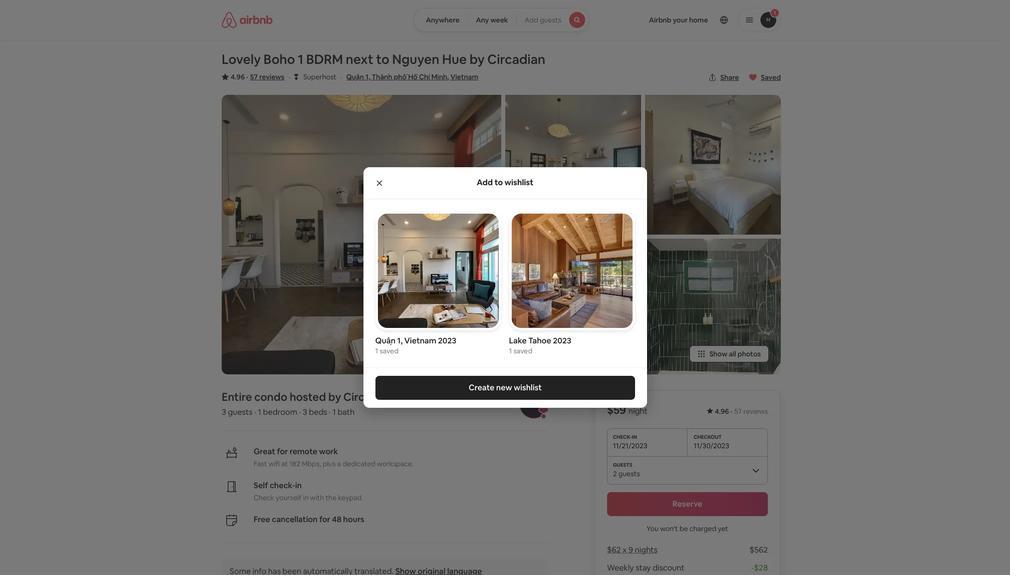 Task type: describe. For each thing, give the bounding box(es) containing it.
hosted
[[290, 390, 326, 404]]

󰀃
[[295, 72, 298, 81]]

bedroom
[[263, 407, 297, 418]]

wishlist for create new wishlist
[[514, 383, 542, 393]]

entire condo hosted by circadian 3 guests · 1 bedroom · 3 beds · 1 bath
[[222, 390, 393, 418]]

share button
[[705, 69, 743, 86]]

a
[[337, 460, 341, 469]]

by circadian
[[328, 390, 393, 404]]

guests inside entire condo hosted by circadian 3 guests · 1 bedroom · 3 beds · 1 bath
[[228, 407, 253, 418]]

boho
[[264, 51, 295, 68]]

the
[[326, 494, 337, 503]]

stay
[[636, 563, 651, 573]]

fast
[[254, 460, 267, 469]]

dedicated
[[343, 460, 376, 469]]

quận inside · quận 1, thành phố hồ chí minh, vietnam
[[346, 72, 364, 81]]

1, inside · quận 1, thành phố hồ chí minh, vietnam
[[366, 72, 370, 81]]

1 horizontal spatial 4.96
[[715, 407, 729, 416]]

$59
[[607, 403, 626, 417]]

next
[[346, 51, 374, 68]]

1 up "󰀃"
[[298, 51, 304, 68]]

yourself
[[276, 494, 302, 503]]

$62 x 9 nights button
[[607, 545, 658, 555]]

lovely boho 1 bdrm next to nguyen hue by circadian image 3 image
[[506, 239, 641, 375]]

chí
[[419, 72, 430, 81]]

$28
[[754, 563, 768, 573]]

minh,
[[432, 72, 449, 81]]

week
[[491, 15, 508, 24]]

lovely boho 1 bdrm next to nguyen hue by circadian
[[222, 51, 546, 68]]

phố
[[394, 72, 407, 81]]

show all photos button
[[690, 346, 769, 363]]

weekly stay discount
[[607, 563, 685, 573]]

48
[[332, 515, 342, 525]]

cancellation
[[272, 515, 318, 525]]

any
[[476, 15, 489, 24]]

remote
[[290, 447, 318, 457]]

lake tahoe 2023 1 saved
[[509, 336, 572, 356]]

bdrm
[[306, 51, 343, 68]]

hồ
[[408, 72, 418, 81]]

anywhere
[[426, 15, 460, 24]]

1 inside quận 1, vietnam 2023 1 saved
[[375, 347, 378, 356]]

none search field containing anywhere
[[414, 8, 590, 32]]

nights
[[635, 545, 658, 555]]

lovely
[[222, 51, 261, 68]]

1 3 from the left
[[222, 407, 226, 418]]

share
[[721, 73, 739, 82]]

night
[[629, 406, 648, 417]]

mbps,
[[302, 460, 321, 469]]

great for remote work fast wifi at 182 mbps, plus a dedicated workspace.
[[254, 447, 414, 469]]

1 vertical spatial 57
[[735, 407, 742, 416]]

discount
[[653, 563, 685, 573]]

new
[[496, 383, 512, 393]]

any week button
[[468, 8, 517, 32]]

vietnam inside · quận 1, thành phố hồ chí minh, vietnam
[[451, 72, 479, 81]]

free cancellation for 48 hours
[[254, 515, 365, 525]]

0 vertical spatial reviews
[[259, 72, 285, 81]]

0 vertical spatial in
[[295, 481, 302, 491]]

keypad.
[[338, 494, 363, 503]]

$62 x 9 nights
[[607, 545, 658, 555]]

x
[[623, 545, 627, 555]]

charged
[[690, 525, 717, 534]]

guests inside add guests button
[[540, 15, 562, 24]]

to inside dialog
[[495, 177, 503, 188]]

add for add guests
[[525, 15, 538, 24]]

check-
[[270, 481, 295, 491]]

11/30/2023
[[694, 442, 730, 451]]

add guests
[[525, 15, 562, 24]]

weekly
[[607, 563, 634, 573]]

add to wishlist
[[477, 177, 534, 188]]

saved inside lake tahoe 2023 1 saved
[[514, 347, 533, 356]]

-$28
[[751, 563, 768, 573]]

wishlist for lake tahoe 2023, 1 saved group
[[509, 211, 635, 356]]

beds
[[309, 407, 327, 418]]

-
[[751, 563, 754, 573]]

work
[[319, 447, 338, 457]]

$562
[[750, 545, 768, 555]]

11/21/2023
[[613, 442, 648, 451]]

quận 1, thành phố hồ chí minh, vietnam button
[[346, 71, 479, 83]]

0 vertical spatial 4.96 · 57 reviews
[[231, 72, 285, 81]]

2 3 from the left
[[303, 407, 307, 418]]

lovely boho 1 bdrm next to nguyen hue by circadian image 2 image
[[506, 95, 641, 235]]

entire
[[222, 390, 252, 404]]

won't
[[660, 525, 678, 534]]

0 vertical spatial to
[[376, 51, 390, 68]]



Task type: vqa. For each thing, say whether or not it's contained in the screenshot.
the Create new wishlist
yes



Task type: locate. For each thing, give the bounding box(es) containing it.
in up the "yourself"
[[295, 481, 302, 491]]

1 horizontal spatial saved
[[514, 347, 533, 356]]

1, inside quận 1, vietnam 2023 1 saved
[[397, 336, 403, 346]]

None search field
[[414, 8, 590, 32]]

· quận 1, thành phố hồ chí minh, vietnam
[[341, 72, 479, 83]]

wishlist
[[505, 177, 534, 188], [514, 383, 542, 393]]

profile element
[[602, 0, 781, 40]]

4.96 up 11/30/2023
[[715, 407, 729, 416]]

0 vertical spatial guests
[[540, 15, 562, 24]]

circadian is a superhost. learn more about circadian. image
[[520, 391, 548, 419], [520, 391, 548, 419]]

0 horizontal spatial 2023
[[438, 336, 457, 346]]

add for add to wishlist
[[477, 177, 493, 188]]

free
[[254, 515, 270, 525]]

reviews
[[259, 72, 285, 81], [744, 407, 768, 416]]

1 vertical spatial quận
[[375, 336, 396, 346]]

57
[[250, 72, 258, 81], [735, 407, 742, 416]]

create new wishlist button
[[375, 376, 635, 400]]

create
[[469, 383, 494, 393]]

reserve
[[673, 499, 703, 510]]

bath
[[338, 407, 355, 418]]

anywhere button
[[414, 8, 468, 32]]

$59 night
[[607, 403, 648, 417]]

create new wishlist
[[469, 383, 542, 393]]

2023
[[438, 336, 457, 346], [553, 336, 572, 346]]

you won't be charged yet
[[647, 525, 729, 534]]

superhost
[[304, 72, 337, 81]]

vietnam inside quận 1, vietnam 2023 1 saved
[[405, 336, 437, 346]]

4.96
[[231, 72, 245, 81], [715, 407, 729, 416]]

workspace.
[[377, 460, 414, 469]]

2 saved from the left
[[514, 347, 533, 356]]

add inside button
[[525, 15, 538, 24]]

wishlist for quận 1, vietnam 2023, 1 saved group
[[375, 211, 501, 356]]

plus
[[323, 460, 336, 469]]

lake
[[509, 336, 527, 346]]

1 inside lake tahoe 2023 1 saved
[[509, 347, 512, 356]]

0 horizontal spatial guests
[[228, 407, 253, 418]]

1 down condo
[[258, 407, 261, 418]]

self
[[254, 481, 268, 491]]

182
[[289, 460, 300, 469]]

1 vertical spatial wishlist
[[514, 383, 542, 393]]

add inside dialog
[[477, 177, 493, 188]]

lovely boho 1 bdrm next to nguyen hue by circadian image 4 image
[[645, 95, 781, 235]]

1 horizontal spatial 57
[[735, 407, 742, 416]]

for up at
[[277, 447, 288, 457]]

1 left bath
[[333, 407, 336, 418]]

1 horizontal spatial 3
[[303, 407, 307, 418]]

1 horizontal spatial to
[[495, 177, 503, 188]]

0 horizontal spatial to
[[376, 51, 390, 68]]

for left 48
[[319, 515, 330, 525]]

saved button
[[745, 69, 785, 86]]

all
[[729, 350, 737, 359]]

thành
[[372, 72, 393, 81]]

wifi
[[269, 460, 280, 469]]

great
[[254, 447, 275, 457]]

quận
[[346, 72, 364, 81], [375, 336, 396, 346]]

any week
[[476, 15, 508, 24]]

1 vertical spatial in
[[303, 494, 309, 503]]

57 reviews button
[[250, 72, 285, 82]]

hue
[[442, 51, 467, 68]]

0 vertical spatial 1,
[[366, 72, 370, 81]]

1 vertical spatial 4.96 · 57 reviews
[[715, 407, 768, 416]]

1 horizontal spatial guests
[[540, 15, 562, 24]]

0 horizontal spatial add
[[477, 177, 493, 188]]

1,
[[366, 72, 370, 81], [397, 336, 403, 346]]

add
[[525, 15, 538, 24], [477, 177, 493, 188]]

reserve button
[[607, 493, 768, 517]]

1 vertical spatial guests
[[228, 407, 253, 418]]

0 horizontal spatial reviews
[[259, 72, 285, 81]]

3 left 'beds'
[[303, 407, 307, 418]]

0 vertical spatial quận
[[346, 72, 364, 81]]

in left 'with'
[[303, 494, 309, 503]]

be
[[680, 525, 688, 534]]

0 horizontal spatial 3
[[222, 407, 226, 418]]

by
[[470, 51, 485, 68]]

saved
[[761, 73, 781, 82]]

circadian
[[488, 51, 546, 68]]

quận 1, vietnam 2023 1 saved
[[375, 336, 457, 356]]

0 horizontal spatial for
[[277, 447, 288, 457]]

1
[[298, 51, 304, 68], [375, 347, 378, 356], [509, 347, 512, 356], [258, 407, 261, 418], [333, 407, 336, 418]]

1 vertical spatial 1,
[[397, 336, 403, 346]]

check
[[254, 494, 274, 503]]

0 horizontal spatial quận
[[346, 72, 364, 81]]

4.96 · 57 reviews down 'lovely'
[[231, 72, 285, 81]]

saved
[[380, 347, 399, 356], [514, 347, 533, 356]]

1 horizontal spatial quận
[[375, 336, 396, 346]]

0 vertical spatial vietnam
[[451, 72, 479, 81]]

2023 inside lake tahoe 2023 1 saved
[[553, 336, 572, 346]]

$62
[[607, 545, 621, 555]]

3 down entire
[[222, 407, 226, 418]]

1 horizontal spatial vietnam
[[451, 72, 479, 81]]

guests
[[540, 15, 562, 24], [228, 407, 253, 418]]

1 vertical spatial for
[[319, 515, 330, 525]]

add to wishlist dialog
[[363, 167, 647, 408]]

1 vertical spatial reviews
[[744, 407, 768, 416]]

1 2023 from the left
[[438, 336, 457, 346]]

0 horizontal spatial vietnam
[[405, 336, 437, 346]]

0 vertical spatial 4.96
[[231, 72, 245, 81]]

1 horizontal spatial 4.96 · 57 reviews
[[715, 407, 768, 416]]

1 horizontal spatial reviews
[[744, 407, 768, 416]]

0 horizontal spatial in
[[295, 481, 302, 491]]

you
[[647, 525, 659, 534]]

show all photos
[[710, 350, 761, 359]]

4.96 · 57 reviews up 11/30/2023
[[715, 407, 768, 416]]

for inside great for remote work fast wifi at 182 mbps, plus a dedicated workspace.
[[277, 447, 288, 457]]

show
[[710, 350, 728, 359]]

saved inside quận 1, vietnam 2023 1 saved
[[380, 347, 399, 356]]

at
[[281, 460, 288, 469]]

with
[[310, 494, 324, 503]]

add guests button
[[516, 8, 590, 32]]

yet
[[718, 525, 729, 534]]

quận inside quận 1, vietnam 2023 1 saved
[[375, 336, 396, 346]]

lovely boho 1 bdrm next to nguyen hue by circadian image 5 image
[[645, 239, 781, 375]]

1 vertical spatial to
[[495, 177, 503, 188]]

tahoe
[[529, 336, 552, 346]]

1 vertical spatial 4.96
[[715, 407, 729, 416]]

3
[[222, 407, 226, 418], [303, 407, 307, 418]]

0 vertical spatial wishlist
[[505, 177, 534, 188]]

0 horizontal spatial 1,
[[366, 72, 370, 81]]

1 down lake on the bottom of page
[[509, 347, 512, 356]]

2023 inside quận 1, vietnam 2023 1 saved
[[438, 336, 457, 346]]

0 vertical spatial 57
[[250, 72, 258, 81]]

0 horizontal spatial 4.96 · 57 reviews
[[231, 72, 285, 81]]

1 vertical spatial vietnam
[[405, 336, 437, 346]]

0 horizontal spatial 4.96
[[231, 72, 245, 81]]

4.96 · 57 reviews
[[231, 72, 285, 81], [715, 407, 768, 416]]

lovely boho 1 bdrm next to nguyen hue by circadian image 1 image
[[222, 95, 502, 375]]

wishlist for add to wishlist
[[505, 177, 534, 188]]

1 horizontal spatial for
[[319, 515, 330, 525]]

0 horizontal spatial saved
[[380, 347, 399, 356]]

condo
[[254, 390, 287, 404]]

photos
[[738, 350, 761, 359]]

1 vertical spatial add
[[477, 177, 493, 188]]

in
[[295, 481, 302, 491], [303, 494, 309, 503]]

1 up by circadian
[[375, 347, 378, 356]]

self check-in check yourself in with the keypad.
[[254, 481, 363, 503]]

to
[[376, 51, 390, 68], [495, 177, 503, 188]]

4.96 down 'lovely'
[[231, 72, 245, 81]]

0 horizontal spatial 57
[[250, 72, 258, 81]]

hours
[[343, 515, 365, 525]]

1 horizontal spatial in
[[303, 494, 309, 503]]

vietnam
[[451, 72, 479, 81], [405, 336, 437, 346]]

9
[[629, 545, 633, 555]]

0 vertical spatial add
[[525, 15, 538, 24]]

wishlist inside create new wishlist button
[[514, 383, 542, 393]]

1 horizontal spatial 1,
[[397, 336, 403, 346]]

1 saved from the left
[[380, 347, 399, 356]]

0 vertical spatial for
[[277, 447, 288, 457]]

1 horizontal spatial 2023
[[553, 336, 572, 346]]

2 2023 from the left
[[553, 336, 572, 346]]

·
[[246, 72, 248, 81], [289, 72, 291, 83], [341, 72, 342, 83], [254, 407, 256, 418], [299, 407, 301, 418], [329, 407, 331, 418], [731, 407, 733, 416]]

1 horizontal spatial add
[[525, 15, 538, 24]]



